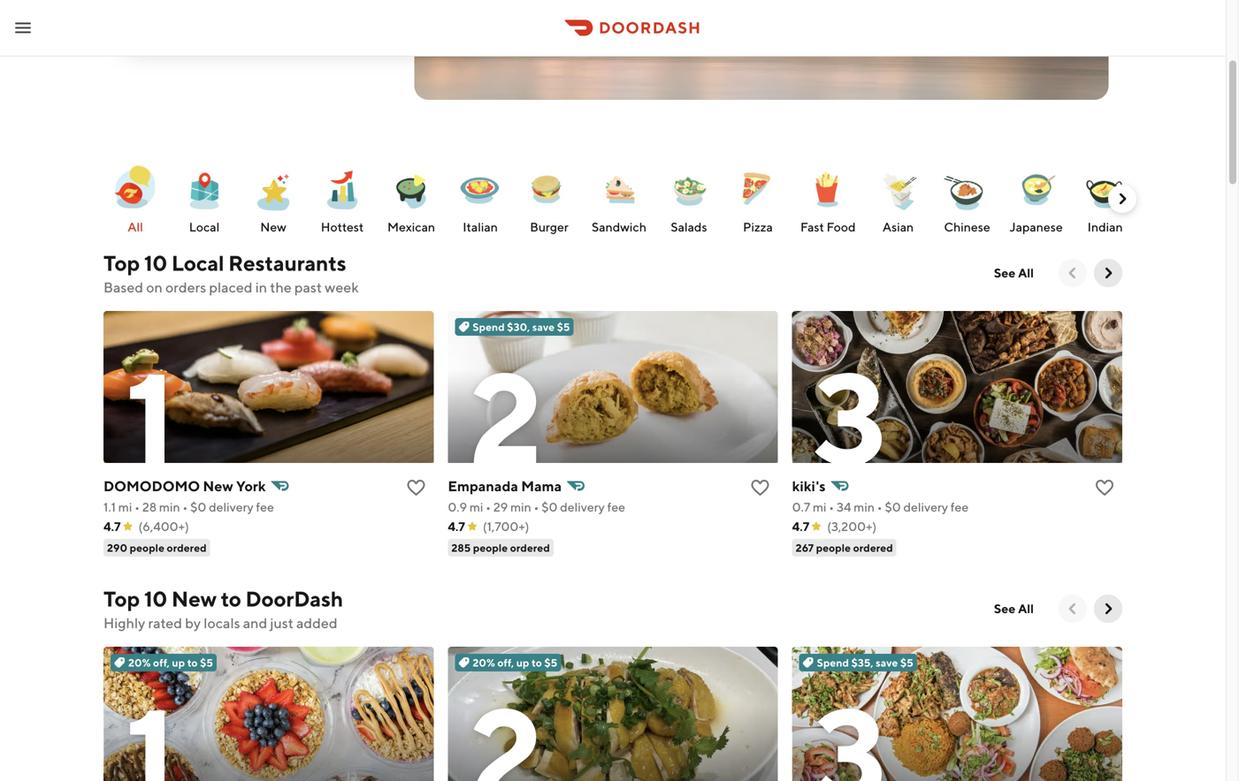 Task type: locate. For each thing, give the bounding box(es) containing it.
2 10 from the top
[[144, 587, 167, 612]]

local up top 10 local restaurants based on orders placed in the past week
[[189, 220, 220, 234]]

1 vertical spatial save
[[876, 657, 898, 670]]

min right 34
[[854, 500, 875, 515]]

1 vertical spatial see all
[[994, 602, 1034, 616]]

3 ordered from the left
[[853, 542, 893, 555]]

off,
[[153, 657, 170, 670], [497, 657, 514, 670]]

0 vertical spatial top
[[103, 251, 140, 276]]

2 horizontal spatial delivery
[[903, 500, 948, 515]]

see
[[994, 266, 1015, 280], [994, 602, 1015, 616]]

0 horizontal spatial ordered
[[167, 542, 207, 555]]

click to add this store to your saved list image for empanada mama
[[750, 478, 771, 499]]

$​0 right 34
[[885, 500, 901, 515]]

0 horizontal spatial spend
[[473, 321, 505, 333]]

1 horizontal spatial 4.7
[[448, 520, 465, 534]]

(3,200+)
[[827, 520, 877, 534]]

1 horizontal spatial fee
[[607, 500, 625, 515]]

1 horizontal spatial to
[[221, 587, 241, 612]]

2 up from the left
[[516, 657, 529, 670]]

to
[[221, 587, 241, 612], [187, 657, 198, 670], [532, 657, 542, 670]]

1 vertical spatial all
[[1018, 266, 1034, 280]]

1 • from the left
[[135, 500, 140, 515]]

top 10 new to doordash highly rated by locals and just added
[[103, 587, 343, 632]]

3 fee from the left
[[951, 500, 969, 515]]

2 horizontal spatial min
[[854, 500, 875, 515]]

1 vertical spatial next button of carousel image
[[1099, 601, 1117, 618]]

4.7 down 0.9
[[448, 520, 465, 534]]

click to add this store to your saved list image
[[1094, 478, 1115, 499]]

1 horizontal spatial delivery
[[560, 500, 605, 515]]

3 people from the left
[[816, 542, 851, 555]]

people down the (3,200+)
[[816, 542, 851, 555]]

1 horizontal spatial ordered
[[510, 542, 550, 555]]

up
[[172, 657, 185, 670], [516, 657, 529, 670]]

1 horizontal spatial click to add this store to your saved list image
[[750, 478, 771, 499]]

new up the restaurants
[[260, 220, 286, 234]]

top inside 'top 10 new to doordash highly rated by locals and just added'
[[103, 587, 140, 612]]

1 4.7 from the left
[[103, 520, 121, 534]]

0 horizontal spatial to
[[187, 657, 198, 670]]

• left 29
[[486, 500, 491, 515]]

10 for local
[[144, 251, 167, 276]]

0 vertical spatial see all
[[994, 266, 1034, 280]]

asian
[[883, 220, 914, 234]]

save for $35,
[[876, 657, 898, 670]]

1 horizontal spatial min
[[510, 500, 531, 515]]

mexican
[[387, 220, 435, 234]]

1 previous button of carousel image from the top
[[1064, 264, 1082, 282]]

previous button of carousel image for top 10 local restaurants
[[1064, 264, 1082, 282]]

• right 34
[[877, 500, 882, 515]]

top up highly on the left
[[103, 587, 140, 612]]

click to add this store to your saved list image left kiki's
[[750, 478, 771, 499]]

see all button
[[983, 259, 1044, 287], [983, 595, 1044, 624]]

1 horizontal spatial off,
[[497, 657, 514, 670]]

2 previous button of carousel image from the top
[[1064, 601, 1082, 618]]

0 horizontal spatial 20%
[[128, 657, 151, 670]]

fee
[[256, 500, 274, 515], [607, 500, 625, 515], [951, 500, 969, 515]]

2 top from the top
[[103, 587, 140, 612]]

0 vertical spatial next button of carousel image
[[1099, 264, 1117, 282]]

4.7 down 1.1
[[103, 520, 121, 534]]

0 vertical spatial all
[[128, 220, 143, 234]]

2 horizontal spatial to
[[532, 657, 542, 670]]

1 vertical spatial local
[[172, 251, 224, 276]]

3 delivery from the left
[[903, 500, 948, 515]]

267 people ordered
[[796, 542, 893, 555]]

ordered down the (3,200+)
[[853, 542, 893, 555]]

and
[[243, 615, 267, 632]]

empanada mama
[[448, 478, 562, 495]]

open menu image
[[12, 17, 34, 38]]

min right 29
[[510, 500, 531, 515]]

3 mi from the left
[[813, 500, 826, 515]]

orders
[[165, 279, 206, 296]]

20% off, up to $5
[[128, 657, 213, 670], [473, 657, 557, 670]]

delivery right 34
[[903, 500, 948, 515]]

1 see from the top
[[994, 266, 1015, 280]]

mi right 1.1
[[118, 500, 132, 515]]

0 horizontal spatial 20% off, up to $5
[[128, 657, 213, 670]]

mi right the 0.7
[[813, 500, 826, 515]]

empanada
[[448, 478, 518, 495]]

1 see all from the top
[[994, 266, 1034, 280]]

0 horizontal spatial save
[[532, 321, 555, 333]]

all
[[128, 220, 143, 234], [1018, 266, 1034, 280], [1018, 602, 1034, 616]]

people for 3
[[816, 542, 851, 555]]

1 vertical spatial previous button of carousel image
[[1064, 601, 1082, 618]]

285 people ordered
[[451, 542, 550, 555]]

0 horizontal spatial mi
[[118, 500, 132, 515]]

click to add this store to your saved list image for domodomo new york
[[405, 478, 427, 499]]

• left the 28
[[135, 500, 140, 515]]

fast
[[800, 220, 824, 234]]

chinese
[[944, 220, 990, 234]]

pizza
[[743, 220, 773, 234]]

food
[[827, 220, 856, 234]]

to inside 'top 10 new to doordash highly rated by locals and just added'
[[221, 587, 241, 612]]

min for 3
[[854, 500, 875, 515]]

2 next button of carousel image from the top
[[1099, 601, 1117, 618]]

0 horizontal spatial off,
[[153, 657, 170, 670]]

0 vertical spatial see all button
[[983, 259, 1044, 287]]

5 • from the left
[[829, 500, 834, 515]]

delivery down mama
[[560, 500, 605, 515]]

285
[[451, 542, 471, 555]]

next button of carousel image
[[1099, 264, 1117, 282], [1099, 601, 1117, 618]]

267
[[796, 542, 814, 555]]

rated
[[148, 615, 182, 632]]

2 4.7 from the left
[[448, 520, 465, 534]]

delivery
[[209, 500, 253, 515], [560, 500, 605, 515], [903, 500, 948, 515]]

$​0
[[190, 500, 206, 515], [541, 500, 558, 515], [885, 500, 901, 515]]

0 vertical spatial see
[[994, 266, 1015, 280]]

0 horizontal spatial up
[[172, 657, 185, 670]]

top
[[103, 251, 140, 276], [103, 587, 140, 612]]

click to add this store to your saved list image left empanada on the bottom left of the page
[[405, 478, 427, 499]]

top up based
[[103, 251, 140, 276]]

20%
[[128, 657, 151, 670], [473, 657, 495, 670]]

min for 1
[[159, 500, 180, 515]]

top inside top 10 local restaurants based on orders placed in the past week
[[103, 251, 140, 276]]

1 vertical spatial spend
[[817, 657, 849, 670]]

2 horizontal spatial ordered
[[853, 542, 893, 555]]

local up orders
[[172, 251, 224, 276]]

by
[[185, 615, 201, 632]]

1 horizontal spatial $​0
[[541, 500, 558, 515]]

1 horizontal spatial save
[[876, 657, 898, 670]]

4.7
[[103, 520, 121, 534], [448, 520, 465, 534], [792, 520, 809, 534]]

1 up from the left
[[172, 657, 185, 670]]

indian
[[1088, 220, 1123, 234]]

0 horizontal spatial people
[[130, 542, 164, 555]]

•
[[135, 500, 140, 515], [183, 500, 188, 515], [486, 500, 491, 515], [534, 500, 539, 515], [829, 500, 834, 515], [877, 500, 882, 515]]

10 inside top 10 local restaurants based on orders placed in the past week
[[144, 251, 167, 276]]

mi right 0.9
[[469, 500, 483, 515]]

2 horizontal spatial people
[[816, 542, 851, 555]]

ordered
[[167, 542, 207, 555], [510, 542, 550, 555], [853, 542, 893, 555]]

2 see all button from the top
[[983, 595, 1044, 624]]

2 see all from the top
[[994, 602, 1034, 616]]

10 inside 'top 10 new to doordash highly rated by locals and just added'
[[144, 587, 167, 612]]

3 4.7 from the left
[[792, 520, 809, 534]]

save right the $35,
[[876, 657, 898, 670]]

1 horizontal spatial 20%
[[473, 657, 495, 670]]

1 horizontal spatial spend
[[817, 657, 849, 670]]

0 vertical spatial 10
[[144, 251, 167, 276]]

1 10 from the top
[[144, 251, 167, 276]]

top 10 local restaurants based on orders placed in the past week
[[103, 251, 359, 296]]

2 see from the top
[[994, 602, 1015, 616]]

0 horizontal spatial 4.7
[[103, 520, 121, 534]]

0 vertical spatial save
[[532, 321, 555, 333]]

1 horizontal spatial up
[[516, 657, 529, 670]]

italian
[[463, 220, 498, 234]]

1 20% off, up to $5 from the left
[[128, 657, 213, 670]]

10 up on
[[144, 251, 167, 276]]

people down (6,400+)
[[130, 542, 164, 555]]

spend
[[473, 321, 505, 333], [817, 657, 849, 670]]

save right $30,
[[532, 321, 555, 333]]

see for top 10 new to doordash
[[994, 602, 1015, 616]]

added
[[296, 615, 338, 632]]

1 see all button from the top
[[983, 259, 1044, 287]]

see for top 10 local restaurants
[[994, 266, 1015, 280]]

fee for 3
[[951, 500, 969, 515]]

ordered down (1,700+)
[[510, 542, 550, 555]]

2 20% off, up to $5 from the left
[[473, 657, 557, 670]]

people
[[130, 542, 164, 555], [473, 542, 508, 555], [816, 542, 851, 555]]

sandwich
[[592, 220, 646, 234]]

$​0 down 'domodomo new york'
[[190, 500, 206, 515]]

new left 'york'
[[203, 478, 233, 495]]

0 horizontal spatial min
[[159, 500, 180, 515]]

2 vertical spatial all
[[1018, 602, 1034, 616]]

all for top 10 new to doordash
[[1018, 602, 1034, 616]]

0 horizontal spatial fee
[[256, 500, 274, 515]]

see all
[[994, 266, 1034, 280], [994, 602, 1034, 616]]

1 fee from the left
[[256, 500, 274, 515]]

0 vertical spatial previous button of carousel image
[[1064, 264, 1082, 282]]

new
[[260, 220, 286, 234], [203, 478, 233, 495], [172, 587, 217, 612]]

1 vertical spatial see
[[994, 602, 1015, 616]]

1 top from the top
[[103, 251, 140, 276]]

1 $​0 from the left
[[190, 500, 206, 515]]

previous button of carousel image
[[1064, 264, 1082, 282], [1064, 601, 1082, 618]]

2
[[469, 342, 541, 492]]

locals
[[204, 615, 240, 632]]

• down mama
[[534, 500, 539, 515]]

$​0 down mama
[[541, 500, 558, 515]]

3
[[814, 342, 884, 492]]

people down (1,700+)
[[473, 542, 508, 555]]

min
[[159, 500, 180, 515], [510, 500, 531, 515], [854, 500, 875, 515]]

10
[[144, 251, 167, 276], [144, 587, 167, 612]]

spend $35, save $5
[[817, 657, 913, 670]]

1 vertical spatial top
[[103, 587, 140, 612]]

0 horizontal spatial click to add this store to your saved list image
[[405, 478, 427, 499]]

1 horizontal spatial mi
[[469, 500, 483, 515]]

based
[[103, 279, 143, 296]]

2 delivery from the left
[[560, 500, 605, 515]]

0 horizontal spatial delivery
[[209, 500, 253, 515]]

0 horizontal spatial $​0
[[190, 500, 206, 515]]

1 min from the left
[[159, 500, 180, 515]]

10 up rated in the bottom left of the page
[[144, 587, 167, 612]]

2 horizontal spatial fee
[[951, 500, 969, 515]]

3 $​0 from the left
[[885, 500, 901, 515]]

save
[[532, 321, 555, 333], [876, 657, 898, 670]]

kiki's
[[792, 478, 826, 495]]

4.7 down the 0.7
[[792, 520, 809, 534]]

spend left $30,
[[473, 321, 505, 333]]

1 next button of carousel image from the top
[[1099, 264, 1117, 282]]

new up by
[[172, 587, 217, 612]]

spend left the $35,
[[817, 657, 849, 670]]

1 people from the left
[[130, 542, 164, 555]]

save for $30,
[[532, 321, 555, 333]]

doordash
[[245, 587, 343, 612]]

2 min from the left
[[510, 500, 531, 515]]

2 vertical spatial new
[[172, 587, 217, 612]]

1 horizontal spatial people
[[473, 542, 508, 555]]

previous button of carousel image for top 10 new to doordash
[[1064, 601, 1082, 618]]

2 horizontal spatial $​0
[[885, 500, 901, 515]]

0.7
[[792, 500, 810, 515]]

click to add this store to your saved list image
[[405, 478, 427, 499], [750, 478, 771, 499]]

$30,
[[507, 321, 530, 333]]

delivery down 'york'
[[209, 500, 253, 515]]

2 • from the left
[[183, 500, 188, 515]]

• down 'domodomo new york'
[[183, 500, 188, 515]]

delivery for 3
[[903, 500, 948, 515]]

1 horizontal spatial 20% off, up to $5
[[473, 657, 557, 670]]

1 vertical spatial 10
[[144, 587, 167, 612]]

1 mi from the left
[[118, 500, 132, 515]]

1 ordered from the left
[[167, 542, 207, 555]]

0 vertical spatial spend
[[473, 321, 505, 333]]

3 min from the left
[[854, 500, 875, 515]]

2 horizontal spatial 4.7
[[792, 520, 809, 534]]

• left 34
[[829, 500, 834, 515]]

2 horizontal spatial mi
[[813, 500, 826, 515]]

min right the 28
[[159, 500, 180, 515]]

2 click to add this store to your saved list image from the left
[[750, 478, 771, 499]]

4 • from the left
[[534, 500, 539, 515]]

mi
[[118, 500, 132, 515], [469, 500, 483, 515], [813, 500, 826, 515]]

1 click to add this store to your saved list image from the left
[[405, 478, 427, 499]]

1 vertical spatial see all button
[[983, 595, 1044, 624]]

0.9 mi • 29 min • $​0 delivery fee
[[448, 500, 625, 515]]

$5
[[557, 321, 570, 333], [200, 657, 213, 670], [544, 657, 557, 670], [900, 657, 913, 670]]

1 delivery from the left
[[209, 500, 253, 515]]

1.1
[[103, 500, 116, 515]]

ordered down (6,400+)
[[167, 542, 207, 555]]

local
[[189, 220, 220, 234], [172, 251, 224, 276]]



Task type: describe. For each thing, give the bounding box(es) containing it.
34
[[837, 500, 851, 515]]

domodomo
[[103, 478, 200, 495]]

spend for spend $35, save $5
[[817, 657, 849, 670]]

restaurants
[[228, 251, 346, 276]]

on
[[146, 279, 163, 296]]

1.1 mi • 28 min • $​0 delivery fee
[[103, 500, 274, 515]]

next button of carousel image for top 10 new to doordash
[[1099, 601, 1117, 618]]

fee for 1
[[256, 500, 274, 515]]

people for 1
[[130, 542, 164, 555]]

(6,400+)
[[138, 520, 189, 534]]

1 off, from the left
[[153, 657, 170, 670]]

spend for spend $30, save $5
[[473, 321, 505, 333]]

top for top 10 new to doordash
[[103, 587, 140, 612]]

4.7 for 3
[[792, 520, 809, 534]]

burger
[[530, 220, 568, 234]]

highly
[[103, 615, 145, 632]]

10 for new
[[144, 587, 167, 612]]

290 people ordered
[[107, 542, 207, 555]]

japanese
[[1010, 220, 1063, 234]]

hottest
[[321, 220, 364, 234]]

2 off, from the left
[[497, 657, 514, 670]]

2 mi from the left
[[469, 500, 483, 515]]

see all button for top 10 new to doordash
[[983, 595, 1044, 624]]

fast food
[[800, 220, 856, 234]]

290
[[107, 542, 127, 555]]

see all for top 10 local restaurants
[[994, 266, 1034, 280]]

all for top 10 local restaurants
[[1018, 266, 1034, 280]]

salads
[[671, 220, 707, 234]]

2 people from the left
[[473, 542, 508, 555]]

week
[[325, 279, 359, 296]]

ordered for 1
[[167, 542, 207, 555]]

spend $30, save $5
[[473, 321, 570, 333]]

the
[[270, 279, 292, 296]]

top for top 10 local restaurants
[[103, 251, 140, 276]]

delivery for 1
[[209, 500, 253, 515]]

$35,
[[851, 657, 873, 670]]

see all button for top 10 local restaurants
[[983, 259, 1044, 287]]

next button of carousel image for top 10 local restaurants
[[1099, 264, 1117, 282]]

in
[[255, 279, 267, 296]]

1 vertical spatial new
[[203, 478, 233, 495]]

ordered for 3
[[853, 542, 893, 555]]

6 • from the left
[[877, 500, 882, 515]]

1
[[125, 342, 173, 492]]

2 $​0 from the left
[[541, 500, 558, 515]]

3 • from the left
[[486, 500, 491, 515]]

4.7 for 1
[[103, 520, 121, 534]]

0 vertical spatial new
[[260, 220, 286, 234]]

mama
[[521, 478, 562, 495]]

mi for 3
[[813, 500, 826, 515]]

next button of carousel image
[[1113, 190, 1131, 208]]

28
[[142, 500, 157, 515]]

placed
[[209, 279, 253, 296]]

york
[[236, 478, 266, 495]]

new inside 'top 10 new to doordash highly rated by locals and just added'
[[172, 587, 217, 612]]

see all for top 10 new to doordash
[[994, 602, 1034, 616]]

$​0 for 3
[[885, 500, 901, 515]]

(1,700+)
[[483, 520, 529, 534]]

0.9
[[448, 500, 467, 515]]

0 vertical spatial local
[[189, 220, 220, 234]]

domodomo new york
[[103, 478, 266, 495]]

past
[[294, 279, 322, 296]]

mi for 1
[[118, 500, 132, 515]]

just
[[270, 615, 293, 632]]

0.7 mi • 34 min • $​0 delivery fee
[[792, 500, 969, 515]]

2 ordered from the left
[[510, 542, 550, 555]]

2 fee from the left
[[607, 500, 625, 515]]

29
[[493, 500, 508, 515]]

1 20% from the left
[[128, 657, 151, 670]]

$​0 for 1
[[190, 500, 206, 515]]

local inside top 10 local restaurants based on orders placed in the past week
[[172, 251, 224, 276]]

2 20% from the left
[[473, 657, 495, 670]]



Task type: vqa. For each thing, say whether or not it's contained in the screenshot.
of to the right
no



